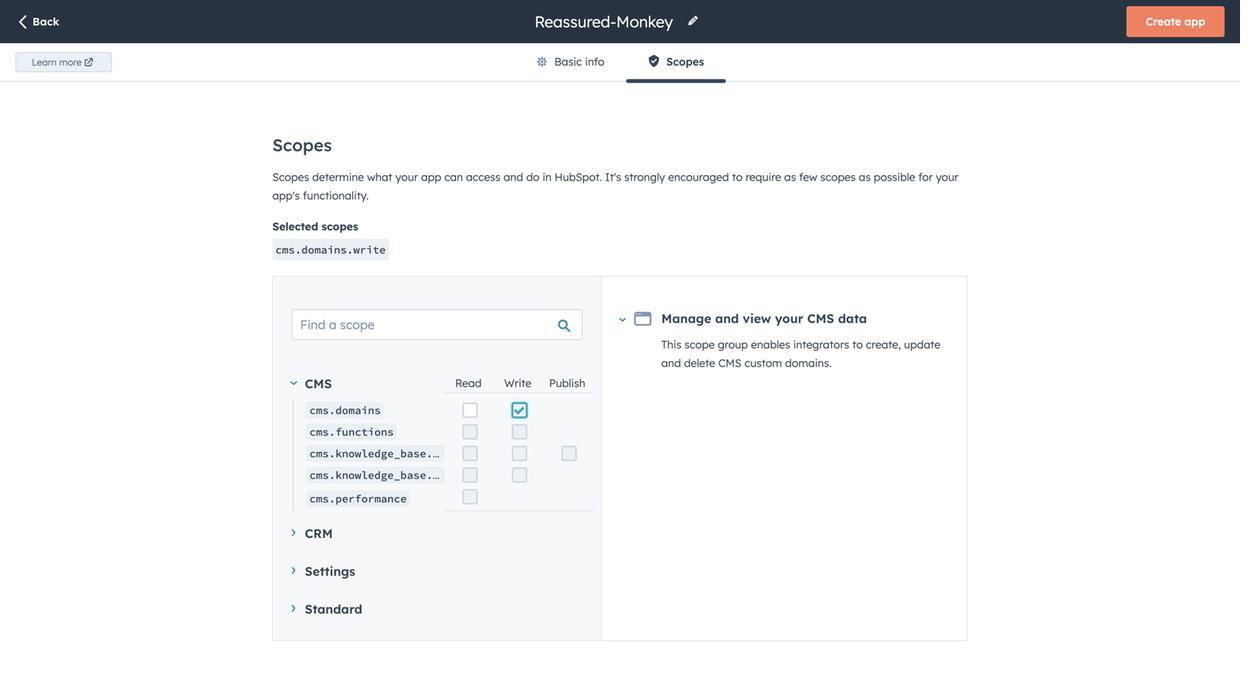Task type: vqa. For each thing, say whether or not it's contained in the screenshot.
'Website (CMS)' 'BUTTON'
no



Task type: describe. For each thing, give the bounding box(es) containing it.
manage and view your cms data
[[661, 311, 867, 326]]

scopes inside scopes determine what your app can access and do in hubspot. it's strongly encouraged to require as few scopes as possible for your app's functionality.
[[272, 170, 309, 184]]

2 vertical spatial cms
[[305, 376, 332, 392]]

your right determine
[[395, 170, 418, 184]]

create for create app
[[1146, 15, 1181, 28]]

settings inside settings dropdown button
[[305, 564, 355, 579]]

with
[[353, 72, 376, 85]]

.
[[465, 72, 467, 85]]

your inside 'dropdown button'
[[775, 311, 803, 326]]

Find a scope search field
[[292, 309, 583, 340]]

0 vertical spatial private
[[380, 72, 419, 85]]

create a private app button
[[225, 126, 374, 156]]

and inside scopes determine what your app can access and do in hubspot. it's strongly encouraged to require as few scopes as possible for your app's functionality.
[[504, 170, 523, 184]]

1 as from the left
[[784, 170, 796, 184]]

app inside create app button
[[1184, 15, 1205, 28]]

cms inside 'dropdown button'
[[807, 311, 834, 326]]

your left hubspot on the top
[[563, 53, 586, 67]]

read
[[455, 377, 482, 390]]

1 vertical spatial you
[[290, 72, 310, 85]]

and inside this scope group enables integrators to create, update and delete cms custom domains.
[[661, 357, 681, 370]]

0 vertical spatial do
[[336, 72, 350, 85]]

cms.knowledge_base.articles
[[309, 447, 485, 461]]

to inside scopes determine what your app can access and do in hubspot. it's strongly encouraged to require as few scopes as possible for your app's functionality.
[[732, 170, 743, 184]]

1 horizontal spatial you
[[317, 53, 335, 67]]

0 horizontal spatial settings
[[25, 65, 88, 85]]

scopes inside scopes determine what your app can access and do in hubspot. it's strongly encouraged to require as few scopes as possible for your app's functionality.
[[820, 170, 856, 184]]

selected scopes
[[272, 220, 358, 233]]

create for create a private app
[[244, 134, 280, 148]]

way
[[434, 53, 455, 67]]

a inside create a private app button
[[283, 134, 290, 148]]

app inside scopes determine what your app can access and do in hubspot. it's strongly encouraged to require as few scopes as possible for your app's functionality.
[[421, 170, 441, 184]]

learn what you can do with private apps link
[[225, 71, 465, 89]]

determine
[[312, 170, 364, 184]]

publish
[[549, 377, 585, 390]]

functionality.
[[303, 189, 369, 202]]

private
[[225, 53, 261, 67]]

cms.performance
[[309, 492, 407, 506]]

no private apps
[[649, 350, 790, 373]]

group
[[718, 338, 748, 352]]

learn what you can do with private apps
[[225, 72, 448, 85]]

info
[[585, 55, 604, 68]]

to right way on the left top
[[458, 53, 468, 67]]

hubspot
[[589, 53, 634, 67]]

learn more
[[32, 57, 82, 68]]

0 horizontal spatial apps
[[264, 53, 289, 67]]

to inside this scope group enables integrators to create, update and delete cms custom domains.
[[852, 338, 863, 352]]

api
[[503, 53, 521, 67]]

app inside create a private app button
[[334, 134, 355, 148]]

cms.domains
[[309, 404, 381, 418]]

update
[[904, 338, 940, 352]]

crm
[[305, 526, 333, 542]]

for
[[918, 170, 933, 184]]

access
[[466, 170, 500, 184]]

few
[[799, 170, 817, 184]]

make
[[471, 53, 500, 67]]

powerful,
[[348, 53, 395, 67]]

data
[[838, 311, 867, 326]]

2 as from the left
[[859, 170, 871, 184]]

write
[[504, 377, 531, 390]]

scopes inside scopes button
[[666, 55, 704, 68]]

create app button
[[1126, 6, 1225, 37]]

app's
[[272, 189, 300, 202]]

require
[[746, 170, 781, 184]]

create,
[[866, 338, 901, 352]]

can inside scopes determine what your app can access and do in hubspot. it's strongly encouraged to require as few scopes as possible for your app's functionality.
[[444, 170, 463, 184]]

encouraged
[[668, 170, 729, 184]]

enables
[[751, 338, 790, 352]]

custom
[[744, 357, 782, 370]]

standard
[[305, 602, 362, 617]]

possible
[[874, 170, 915, 184]]

basic info
[[554, 55, 604, 68]]

it's
[[605, 170, 621, 184]]

cms.functions
[[309, 425, 394, 439]]

apps inside alert
[[747, 350, 790, 373]]

delete
[[684, 357, 715, 370]]

private apps give you a powerful, secure way to make api calls to your hubspot account.
[[225, 53, 681, 67]]

dashboard link
[[0, 15, 95, 46]]

caret image for standard
[[292, 605, 296, 612]]



Task type: locate. For each thing, give the bounding box(es) containing it.
1 vertical spatial settings
[[305, 564, 355, 579]]

caret image inside the "crm" dropdown button
[[292, 530, 296, 537]]

scopes determine what your app can access and do in hubspot. it's strongly encouraged to require as few scopes as possible for your app's functionality.
[[272, 170, 959, 202]]

0 vertical spatial can
[[313, 72, 333, 85]]

navigation inside page section element
[[514, 43, 726, 83]]

0 horizontal spatial cms
[[305, 376, 332, 392]]

0 horizontal spatial create
[[244, 134, 280, 148]]

2 horizontal spatial apps
[[747, 350, 790, 373]]

caret image inside settings dropdown button
[[292, 567, 296, 575]]

caret image left manage
[[619, 318, 626, 322]]

page section element
[[0, 0, 1240, 83]]

scopes up determine
[[272, 134, 332, 156]]

caret image
[[619, 318, 626, 322], [292, 530, 296, 537]]

0 horizontal spatial as
[[784, 170, 796, 184]]

0 horizontal spatial what
[[259, 72, 286, 85]]

0 vertical spatial and
[[504, 170, 523, 184]]

cms.knowledge_base.settings
[[309, 469, 485, 482]]

scopes right hubspot on the top
[[666, 55, 704, 68]]

2 horizontal spatial private
[[680, 350, 741, 373]]

create
[[1146, 15, 1181, 28], [244, 134, 280, 148]]

do
[[336, 72, 350, 85], [526, 170, 539, 184]]

manage
[[661, 311, 711, 326]]

basic info button
[[514, 43, 626, 81]]

you down give
[[290, 72, 310, 85]]

manage and view your cms data button
[[619, 311, 948, 330]]

do left with
[[336, 72, 350, 85]]

1 horizontal spatial app
[[421, 170, 441, 184]]

1 vertical spatial what
[[367, 170, 392, 184]]

what down private
[[259, 72, 286, 85]]

scopes up cms.domains.write
[[322, 220, 358, 233]]

can left access
[[444, 170, 463, 184]]

1 vertical spatial can
[[444, 170, 463, 184]]

1 horizontal spatial what
[[367, 170, 392, 184]]

a
[[338, 53, 345, 67], [283, 134, 290, 148]]

no private apps alert
[[225, 187, 1214, 404]]

what inside scopes determine what your app can access and do in hubspot. it's strongly encouraged to require as few scopes as possible for your app's functionality.
[[367, 170, 392, 184]]

1 horizontal spatial caret image
[[619, 318, 626, 322]]

cms.domains.write
[[275, 243, 386, 257]]

2 vertical spatial scopes
[[272, 170, 309, 184]]

0 vertical spatial create
[[1146, 15, 1181, 28]]

0 horizontal spatial caret image
[[292, 530, 296, 537]]

scopes button
[[626, 43, 726, 83]]

settings
[[25, 65, 88, 85], [305, 564, 355, 579]]

0 vertical spatial learn
[[32, 57, 57, 68]]

0 horizontal spatial a
[[283, 134, 290, 148]]

your
[[563, 53, 586, 67], [395, 170, 418, 184], [936, 170, 959, 184], [775, 311, 803, 326]]

create a private app
[[244, 134, 355, 148]]

learn down private
[[225, 72, 256, 85]]

a up learn what you can do with private apps
[[338, 53, 345, 67]]

more
[[59, 57, 82, 68]]

0 vertical spatial scopes
[[820, 170, 856, 184]]

scopes right few on the top right
[[820, 170, 856, 184]]

link opens in a new window image
[[451, 71, 462, 89]]

scope
[[684, 338, 715, 352]]

1 vertical spatial caret image
[[292, 567, 296, 575]]

1 horizontal spatial apps
[[422, 72, 448, 85]]

0 vertical spatial apps
[[264, 53, 289, 67]]

2 vertical spatial apps
[[747, 350, 790, 373]]

create inside page section element
[[1146, 15, 1181, 28]]

secure
[[398, 53, 431, 67]]

as left few on the top right
[[784, 170, 796, 184]]

learn more link
[[15, 52, 112, 72]]

settings down dashboard
[[25, 65, 88, 85]]

in
[[543, 170, 552, 184]]

caret image
[[290, 381, 297, 385], [292, 567, 296, 575], [292, 605, 296, 612]]

2 vertical spatial private
[[680, 350, 741, 373]]

private inside button
[[293, 134, 331, 148]]

you up learn what you can do with private apps
[[317, 53, 335, 67]]

what right determine
[[367, 170, 392, 184]]

caret image for manage and view your cms data 'dropdown button'
[[619, 318, 626, 322]]

can down give
[[313, 72, 333, 85]]

1 horizontal spatial do
[[526, 170, 539, 184]]

0 horizontal spatial you
[[290, 72, 310, 85]]

selected
[[272, 220, 318, 233]]

to left require
[[732, 170, 743, 184]]

1 vertical spatial create
[[244, 134, 280, 148]]

1 vertical spatial app
[[334, 134, 355, 148]]

0 horizontal spatial can
[[313, 72, 333, 85]]

1 vertical spatial and
[[715, 311, 739, 326]]

1 horizontal spatial can
[[444, 170, 463, 184]]

calls
[[524, 53, 547, 67]]

none field inside page section element
[[533, 11, 678, 32]]

cms inside this scope group enables integrators to create, update and delete cms custom domains.
[[718, 357, 741, 370]]

1 vertical spatial a
[[283, 134, 290, 148]]

navigation
[[514, 43, 726, 83]]

0 vertical spatial you
[[317, 53, 335, 67]]

2 horizontal spatial and
[[715, 311, 739, 326]]

0 vertical spatial settings
[[25, 65, 88, 85]]

learn
[[32, 57, 57, 68], [225, 72, 256, 85]]

cms up cms.domains on the left bottom of the page
[[305, 376, 332, 392]]

0 horizontal spatial scopes
[[322, 220, 358, 233]]

0 horizontal spatial app
[[334, 134, 355, 148]]

1 horizontal spatial create
[[1146, 15, 1181, 28]]

0 vertical spatial caret image
[[619, 318, 626, 322]]

and inside 'dropdown button'
[[715, 311, 739, 326]]

1 vertical spatial caret image
[[292, 530, 296, 537]]

caret image for settings
[[292, 567, 296, 575]]

back
[[32, 15, 59, 28]]

cms
[[807, 311, 834, 326], [718, 357, 741, 370], [305, 376, 332, 392]]

1 vertical spatial apps
[[422, 72, 448, 85]]

a up app's
[[283, 134, 290, 148]]

1 vertical spatial scopes
[[322, 220, 358, 233]]

dashboard
[[25, 23, 85, 37]]

crm button
[[292, 524, 583, 544]]

to right calls
[[550, 53, 560, 67]]

caret image for the "crm" dropdown button
[[292, 530, 296, 537]]

private inside alert
[[680, 350, 741, 373]]

0 vertical spatial scopes
[[666, 55, 704, 68]]

1 horizontal spatial learn
[[225, 72, 256, 85]]

caret image inside standard dropdown button
[[292, 605, 296, 612]]

caret image left crm
[[292, 530, 296, 537]]

cms up integrators
[[807, 311, 834, 326]]

can
[[313, 72, 333, 85], [444, 170, 463, 184]]

1 vertical spatial do
[[526, 170, 539, 184]]

2 vertical spatial caret image
[[292, 605, 296, 612]]

domains.
[[785, 357, 832, 370]]

link opens in a new window image
[[451, 75, 462, 85]]

0 horizontal spatial and
[[504, 170, 523, 184]]

you
[[317, 53, 335, 67], [290, 72, 310, 85]]

your up "enables"
[[775, 311, 803, 326]]

as left possible
[[859, 170, 871, 184]]

apps
[[264, 53, 289, 67], [422, 72, 448, 85], [747, 350, 790, 373]]

to left 'create,'
[[852, 338, 863, 352]]

2 horizontal spatial app
[[1184, 15, 1205, 28]]

what
[[259, 72, 286, 85], [367, 170, 392, 184]]

2 vertical spatial app
[[421, 170, 441, 184]]

caret image inside manage and view your cms data 'dropdown button'
[[619, 318, 626, 322]]

1 horizontal spatial and
[[661, 357, 681, 370]]

integrators
[[793, 338, 849, 352]]

navigation containing basic info
[[514, 43, 726, 83]]

scopes
[[666, 55, 704, 68], [272, 134, 332, 156], [272, 170, 309, 184]]

1 horizontal spatial scopes
[[820, 170, 856, 184]]

1 horizontal spatial a
[[338, 53, 345, 67]]

give
[[292, 53, 314, 67]]

2 horizontal spatial cms
[[807, 311, 834, 326]]

1 vertical spatial cms
[[718, 357, 741, 370]]

create app
[[1146, 15, 1205, 28]]

and right access
[[504, 170, 523, 184]]

app
[[1184, 15, 1205, 28], [334, 134, 355, 148], [421, 170, 441, 184]]

2 vertical spatial and
[[661, 357, 681, 370]]

basic
[[554, 55, 582, 68]]

back button
[[15, 14, 59, 31]]

settings up standard
[[305, 564, 355, 579]]

0 vertical spatial what
[[259, 72, 286, 85]]

1 vertical spatial private
[[293, 134, 331, 148]]

learn for learn what you can do with private apps
[[225, 72, 256, 85]]

None field
[[533, 11, 678, 32]]

hubspot.
[[555, 170, 602, 184]]

1 vertical spatial learn
[[225, 72, 256, 85]]

0 vertical spatial caret image
[[290, 381, 297, 385]]

scopes up app's
[[272, 170, 309, 184]]

this
[[661, 338, 681, 352]]

standard button
[[292, 600, 583, 619]]

scopes
[[820, 170, 856, 184], [322, 220, 358, 233]]

0 horizontal spatial learn
[[32, 57, 57, 68]]

learn for learn more
[[32, 57, 57, 68]]

view
[[743, 311, 771, 326]]

and
[[504, 170, 523, 184], [715, 311, 739, 326], [661, 357, 681, 370]]

and up group
[[715, 311, 739, 326]]

0 horizontal spatial private
[[293, 134, 331, 148]]

your right the for
[[936, 170, 959, 184]]

1 vertical spatial scopes
[[272, 134, 332, 156]]

0 horizontal spatial do
[[336, 72, 350, 85]]

0 vertical spatial a
[[338, 53, 345, 67]]

account.
[[637, 53, 681, 67]]

1 horizontal spatial cms
[[718, 357, 741, 370]]

strongly
[[624, 170, 665, 184]]

1 horizontal spatial private
[[380, 72, 419, 85]]

settings button
[[292, 562, 583, 581]]

and down this
[[661, 357, 681, 370]]

0 vertical spatial cms
[[807, 311, 834, 326]]

1 horizontal spatial as
[[859, 170, 871, 184]]

do inside scopes determine what your app can access and do in hubspot. it's strongly encouraged to require as few scopes as possible for your app's functionality.
[[526, 170, 539, 184]]

no
[[649, 350, 674, 373]]

learn inside page section element
[[32, 57, 57, 68]]

private
[[380, 72, 419, 85], [293, 134, 331, 148], [680, 350, 741, 373]]

cms down group
[[718, 357, 741, 370]]

this scope group enables integrators to create, update and delete cms custom domains.
[[661, 338, 940, 370]]

1 horizontal spatial settings
[[305, 564, 355, 579]]

do left in
[[526, 170, 539, 184]]

learn left more
[[32, 57, 57, 68]]

to
[[458, 53, 468, 67], [550, 53, 560, 67], [732, 170, 743, 184], [852, 338, 863, 352]]

as
[[784, 170, 796, 184], [859, 170, 871, 184]]

0 vertical spatial app
[[1184, 15, 1205, 28]]



